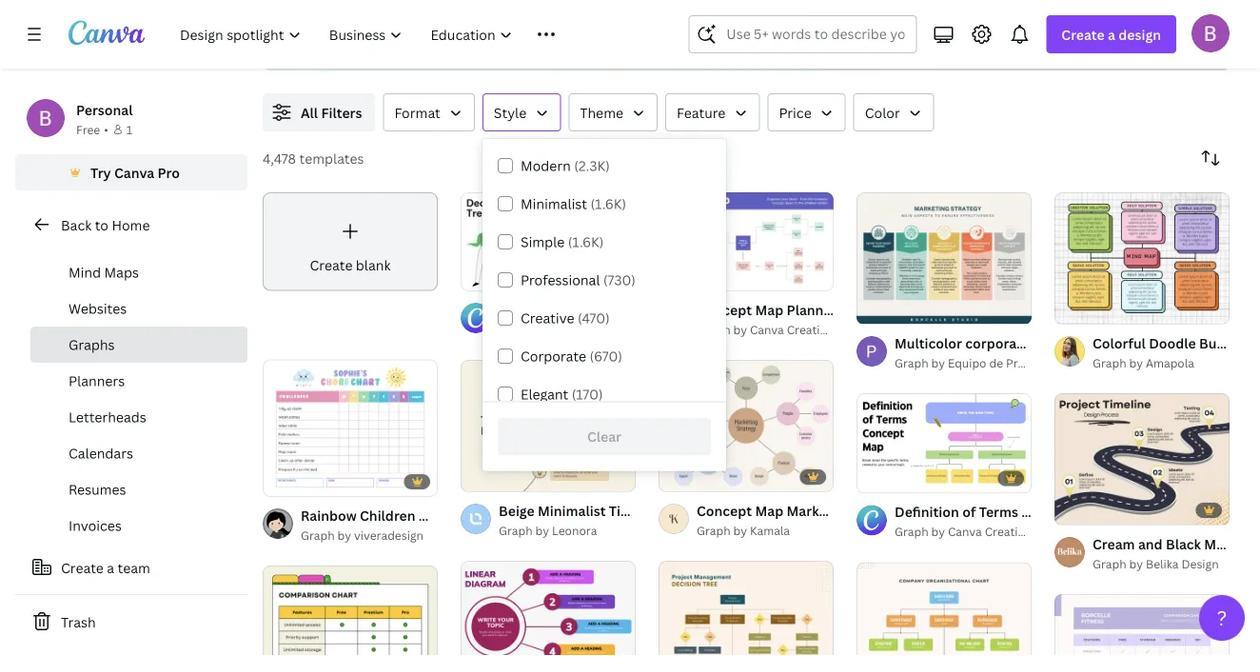 Task type: vqa. For each thing, say whether or not it's contained in the screenshot.
Nonprofits within Canva for Nonprofits Apply to discover the difference Canva can make to your nonprofit organization.
no



Task type: locate. For each thing, give the bounding box(es) containing it.
price button
[[768, 93, 846, 131]]

feature
[[677, 103, 726, 121]]

? button
[[1200, 595, 1246, 641]]

(470)
[[578, 309, 610, 327]]

by down the concept
[[734, 522, 748, 538]]

create a blank graph element
[[263, 192, 438, 291]]

?
[[1218, 604, 1228, 631]]

None search field
[[689, 15, 917, 53]]

1 vertical spatial create
[[310, 256, 353, 274]]

1 horizontal spatial create
[[310, 256, 353, 274]]

feature button
[[666, 93, 760, 131]]

business
[[1200, 334, 1257, 352]]

graphs
[[69, 336, 115, 354]]

color button
[[854, 93, 935, 131]]

create down invoices
[[61, 559, 104, 577]]

graph by canva creative studio link
[[499, 320, 674, 339], [697, 320, 872, 339], [895, 523, 1070, 542]]

0 horizontal spatial graph by canva creative studio link
[[499, 320, 674, 339]]

theme button
[[569, 93, 658, 131]]

by down colorful at the right bottom
[[1130, 355, 1144, 370]]

minimalist
[[521, 195, 588, 213], [538, 501, 606, 520]]

kamala
[[750, 522, 790, 538]]

a inside dropdown button
[[1109, 25, 1116, 43]]

1 horizontal spatial a
[[1109, 25, 1116, 43]]

0 horizontal spatial a
[[107, 559, 114, 577]]

graph down colorful at the right bottom
[[1093, 355, 1127, 370]]

graph by canva creative studio for map
[[697, 321, 872, 337]]

resumes
[[69, 480, 126, 499]]

rainbow children chore chart image
[[263, 360, 438, 496]]

colorful doodle business m graph by amapola
[[1093, 334, 1261, 370]]

create for create a design
[[1062, 25, 1105, 43]]

by inside colorful doodle business m graph by amapola
[[1130, 355, 1144, 370]]

(1.6k) down (2.3k)
[[591, 195, 627, 213]]

design
[[1182, 556, 1220, 571]]

letterheads link
[[30, 399, 248, 435]]

top level navigation element
[[168, 15, 643, 53], [168, 15, 643, 53]]

canva inside try canva pro button
[[114, 163, 154, 181]]

try
[[91, 163, 111, 181]]

by left leonora
[[536, 522, 549, 538]]

0 vertical spatial create
[[1062, 25, 1105, 43]]

prototypes link
[[30, 218, 248, 254]]

free
[[76, 121, 100, 137]]

m
[[1261, 334, 1261, 352]]

1 vertical spatial a
[[107, 559, 114, 577]]

price
[[779, 103, 812, 121]]

filters
[[321, 103, 362, 121]]

beige and purple minimalist fitness table graph image
[[1055, 594, 1230, 656]]

a left team
[[107, 559, 114, 577]]

0 vertical spatial a
[[1109, 25, 1116, 43]]

de
[[990, 355, 1004, 370]]

rainbow
[[301, 506, 357, 524]]

corporate (670)
[[521, 347, 623, 365]]

(1.6k) up professional (730)
[[568, 233, 604, 251]]

2 vertical spatial create
[[61, 559, 104, 577]]

trash
[[61, 613, 96, 631]]

graph by equipo de pronoia studio link
[[895, 353, 1088, 372]]

graph left 'equipo'
[[895, 355, 929, 370]]

calendars
[[69, 444, 133, 462]]

graph by belika design
[[1093, 556, 1220, 571]]

graph left belika
[[1093, 556, 1127, 571]]

0 vertical spatial (1.6k)
[[591, 195, 627, 213]]

2 horizontal spatial create
[[1062, 25, 1105, 43]]

create left blank
[[310, 256, 353, 274]]

mind maps
[[69, 263, 139, 281]]

graph by amapola link
[[1093, 353, 1230, 372]]

a inside button
[[107, 559, 114, 577]]

minimalist up leonora
[[538, 501, 606, 520]]

creative
[[521, 309, 575, 327], [589, 321, 635, 337], [787, 321, 833, 337], [985, 524, 1032, 540]]

create for create a team
[[61, 559, 104, 577]]

creative (470)
[[521, 309, 610, 327]]

graph by leonora link
[[499, 521, 636, 540]]

by inside rainbow children chore chart graph by viveradesign
[[338, 527, 351, 543]]

graph by equipo de pronoia studio
[[895, 355, 1088, 370]]

0 horizontal spatial graph by canva creative studio
[[499, 321, 674, 337]]

1 horizontal spatial graph by canva creative studio link
[[697, 320, 872, 339]]

create a team
[[61, 559, 150, 577]]

resumes link
[[30, 471, 248, 508]]

by down concept map planning whiteboard in purple green modern professional style image
[[734, 321, 748, 337]]

a
[[1109, 25, 1116, 43], [107, 559, 114, 577]]

rainbow children chore chart graph by viveradesign
[[301, 506, 498, 543]]

graph down concept map planning whiteboard in purple green modern professional style image
[[697, 321, 731, 337]]

(670)
[[590, 347, 623, 365]]

create left design
[[1062, 25, 1105, 43]]

back to home
[[61, 216, 150, 234]]

free •
[[76, 121, 108, 137]]

create inside dropdown button
[[1062, 25, 1105, 43]]

marketing
[[787, 501, 852, 520]]

0 horizontal spatial create
[[61, 559, 104, 577]]

by inside beige minimalist timeline diagram graph graph by leonora
[[536, 522, 549, 538]]

by up beige company organizational chart graph image
[[932, 524, 946, 540]]

professional
[[521, 271, 600, 289]]

(170)
[[572, 385, 603, 403]]

beige minimalist timeline diagram graph link
[[499, 500, 765, 521]]

1 vertical spatial (1.6k)
[[568, 233, 604, 251]]

back to home link
[[15, 206, 248, 244]]

concept map planning whiteboard in purple green modern professional style image
[[659, 192, 834, 291]]

strategy
[[855, 501, 910, 520]]

by
[[536, 321, 549, 337], [734, 321, 748, 337], [932, 355, 946, 370], [1130, 355, 1144, 370], [536, 522, 549, 538], [734, 522, 748, 538], [932, 524, 946, 540], [338, 527, 351, 543], [1130, 556, 1144, 571]]

1 horizontal spatial graph by canva creative studio
[[697, 321, 872, 337]]

by down rainbow
[[338, 527, 351, 543]]

doodle
[[1150, 334, 1197, 352]]

graph down strategy
[[895, 524, 929, 540]]

back
[[61, 216, 92, 234]]

minimalist down modern
[[521, 195, 588, 213]]

canva right try
[[114, 163, 154, 181]]

2 horizontal spatial graph by canva creative studio link
[[895, 523, 1070, 542]]

create for create blank
[[310, 256, 353, 274]]

canva up corporate (670)
[[552, 321, 586, 337]]

chore
[[419, 506, 458, 524]]

maps
[[104, 263, 139, 281]]

websites
[[69, 300, 127, 318]]

amapola
[[1146, 355, 1195, 370]]

by left 'equipo'
[[932, 355, 946, 370]]

beige minimalist timeline diagram graph graph by leonora
[[499, 501, 765, 538]]

diagram
[[668, 501, 722, 520]]

yellow and green illustrated features comparison chart graph image
[[263, 566, 438, 656]]

a left design
[[1109, 25, 1116, 43]]

graph by canva creative studio link for map
[[697, 320, 872, 339]]

canva
[[114, 163, 154, 181], [552, 321, 586, 337], [750, 321, 784, 337], [948, 524, 983, 540]]

graph down rainbow
[[301, 527, 335, 543]]

beige company organizational chart graph image
[[857, 563, 1032, 656]]

(1.6k)
[[591, 195, 627, 213], [568, 233, 604, 251]]

green brown simple project management decision tree graph image
[[659, 561, 834, 656]]

simple
[[521, 233, 565, 251]]

colorful doodle business mind map image
[[1055, 192, 1230, 324]]

create inside button
[[61, 559, 104, 577]]

create
[[1062, 25, 1105, 43], [310, 256, 353, 274], [61, 559, 104, 577]]

graph by viveradesign link
[[301, 526, 438, 545]]

graph by canva creative studio link for minimalist
[[499, 320, 674, 339]]

1 vertical spatial minimalist
[[538, 501, 606, 520]]

concept map marketing strategy graph image
[[659, 360, 834, 491]]

clear
[[588, 428, 622, 446]]

trash link
[[15, 603, 248, 641]]

elegant
[[521, 385, 569, 403]]

color
[[865, 103, 901, 121]]

concept
[[697, 501, 752, 520]]

pro
[[158, 163, 180, 181]]

templates
[[300, 149, 364, 167]]

modern
[[521, 157, 571, 175]]



Task type: describe. For each thing, give the bounding box(es) containing it.
style button
[[483, 93, 561, 131]]

create a design button
[[1047, 15, 1177, 53]]

try canva pro button
[[15, 154, 248, 190]]

minimalist (1.6k)
[[521, 195, 627, 213]]

2 horizontal spatial graph by canva creative studio
[[895, 524, 1070, 540]]

(1.6k) for simple (1.6k)
[[568, 233, 604, 251]]

Search search field
[[727, 16, 905, 52]]

leonora
[[552, 522, 597, 538]]

blank
[[356, 256, 391, 274]]

graph down beige
[[499, 522, 533, 538]]

to
[[95, 216, 109, 234]]

map
[[756, 501, 784, 520]]

viveradesign
[[354, 527, 424, 543]]

graphs template image
[[824, 0, 1230, 70]]

4,478
[[263, 149, 296, 167]]

personal
[[76, 100, 133, 119]]

mind
[[69, 263, 101, 281]]

4,478 templates
[[263, 149, 364, 167]]

studio inside graph by equipo de pronoia studio link
[[1052, 355, 1088, 370]]

canva down concept map planning whiteboard in purple green modern professional style image
[[750, 321, 784, 337]]

by left belika
[[1130, 556, 1144, 571]]

calendars link
[[30, 435, 248, 471]]

timeline
[[609, 501, 665, 520]]

Sort by button
[[1192, 139, 1230, 177]]

belika
[[1146, 556, 1179, 571]]

create blank link
[[263, 192, 438, 291]]

(2.3k)
[[575, 157, 610, 175]]

graph up graph by kamala link
[[726, 501, 765, 520]]

graph inside rainbow children chore chart graph by viveradesign
[[301, 527, 335, 543]]

modern (2.3k)
[[521, 157, 610, 175]]

letterheads
[[69, 408, 146, 426]]

team
[[118, 559, 150, 577]]

decision tree team whiteboard in green blue yellow simple colorful style image
[[461, 192, 636, 291]]

corporate
[[521, 347, 587, 365]]

create a design
[[1062, 25, 1162, 43]]

equipo
[[948, 355, 987, 370]]

0 vertical spatial minimalist
[[521, 195, 588, 213]]

multicolor corporate marketing and business strategy chart graphic image
[[857, 192, 1032, 324]]

style
[[494, 103, 527, 121]]

colorful doodle business m link
[[1093, 332, 1261, 353]]

invoices link
[[30, 508, 248, 544]]

professional (730)
[[521, 271, 636, 289]]

elegant (170)
[[521, 385, 603, 403]]

concept map marketing strategy graph link
[[697, 500, 953, 521]]

all filters button
[[263, 93, 376, 131]]

concept map marketing strategy graph graph by kamala
[[697, 501, 953, 538]]

minimalist inside beige minimalist timeline diagram graph graph by leonora
[[538, 501, 606, 520]]

mind maps link
[[30, 254, 248, 290]]

beige minimalist timeline diagram graph image
[[461, 360, 636, 491]]

planners
[[69, 372, 125, 390]]

format button
[[383, 93, 475, 131]]

children
[[360, 506, 416, 524]]

definition of terms concept map planning whiteboard in light blue pink green spaced color blocks style image
[[857, 394, 1032, 492]]

graph up corporate
[[499, 321, 533, 337]]

home
[[112, 216, 150, 234]]

theme
[[580, 103, 624, 121]]

by inside concept map marketing strategy graph graph by kamala
[[734, 522, 748, 538]]

by up corporate
[[536, 321, 549, 337]]

invoices
[[69, 517, 122, 535]]

pronoia
[[1007, 355, 1049, 370]]

(730)
[[604, 271, 636, 289]]

graph by kamala link
[[697, 521, 834, 540]]

beige
[[499, 501, 535, 520]]

a for team
[[107, 559, 114, 577]]

chart
[[461, 506, 498, 524]]

create a team button
[[15, 549, 248, 587]]

clear button
[[498, 418, 711, 456]]

graph inside colorful doodle business m graph by amapola
[[1093, 355, 1127, 370]]

all
[[301, 103, 318, 121]]

•
[[104, 121, 108, 137]]

create blank
[[310, 256, 391, 274]]

graph down the concept
[[697, 522, 731, 538]]

colorful minimalist linear steps circular diagram image
[[461, 561, 636, 656]]

all filters
[[301, 103, 362, 121]]

bob builder image
[[1192, 14, 1230, 52]]

canva up beige company organizational chart graph image
[[948, 524, 983, 540]]

websites link
[[30, 290, 248, 327]]

1
[[127, 121, 133, 137]]

(1.6k) for minimalist (1.6k)
[[591, 195, 627, 213]]

rainbow children chore chart link
[[301, 505, 498, 526]]

prototypes
[[69, 227, 140, 245]]

planners link
[[30, 363, 248, 399]]

graph right strategy
[[914, 501, 953, 520]]

cream and black modern project timeline design process graph image
[[1055, 393, 1230, 525]]

graph by canva creative studio for minimalist
[[499, 321, 674, 337]]

graph by belika design link
[[1093, 554, 1230, 573]]

a for design
[[1109, 25, 1116, 43]]



